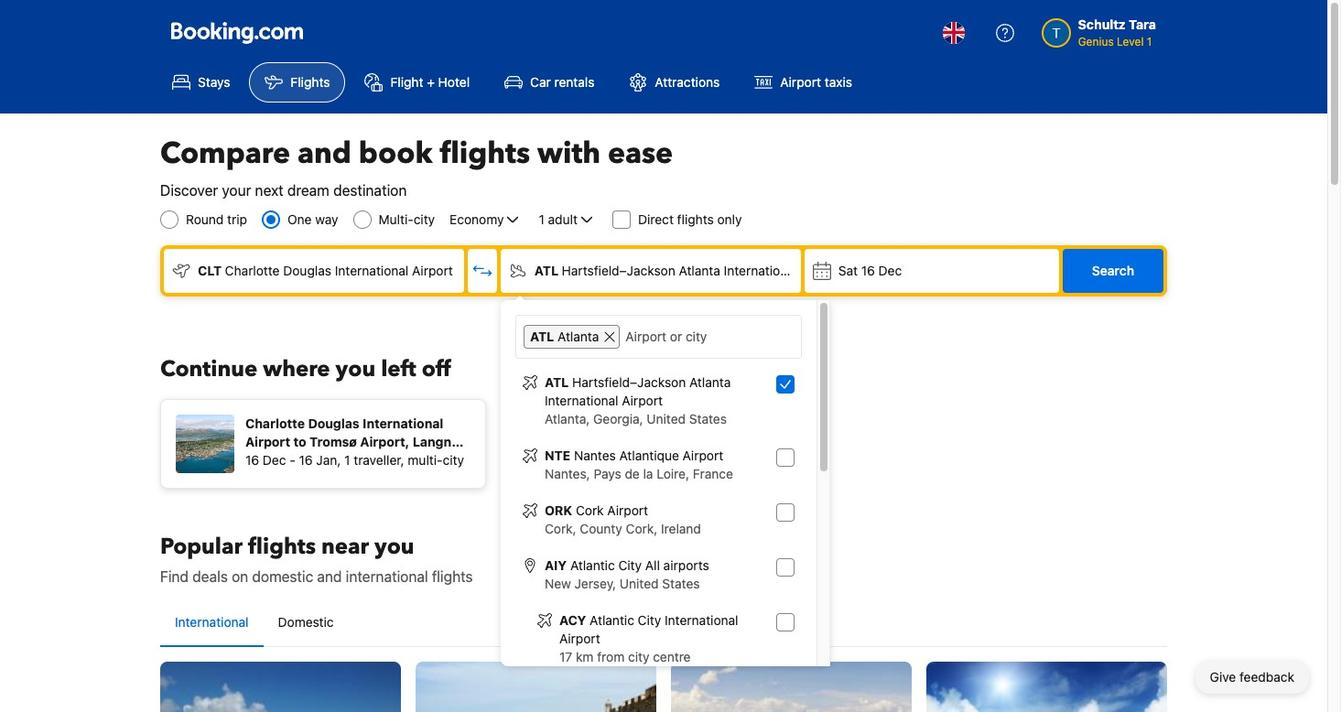 Task type: describe. For each thing, give the bounding box(es) containing it.
discover
[[160, 182, 218, 199]]

where
[[263, 354, 330, 385]]

airport taxis link
[[739, 62, 868, 103]]

sat
[[839, 263, 858, 278]]

hartsfield–jackson atlanta international airport
[[545, 375, 731, 408]]

left
[[381, 354, 416, 385]]

1 inside schultz tara genius level 1
[[1147, 35, 1153, 49]]

1 horizontal spatial 16
[[299, 452, 313, 468]]

traveller,
[[354, 452, 404, 468]]

city inside 16 dec - 16 jan, 1 traveller, multi-city link
[[443, 452, 464, 468]]

cork
[[576, 503, 604, 518]]

loire,
[[657, 466, 690, 482]]

level
[[1117, 35, 1144, 49]]

tara
[[1129, 16, 1157, 32]]

deals
[[193, 569, 228, 585]]

nantes
[[574, 448, 616, 463]]

international button
[[160, 599, 263, 647]]

domestic
[[252, 569, 313, 585]]

car rentals
[[530, 74, 595, 90]]

international inside atlantic city international airport
[[665, 613, 739, 628]]

near
[[321, 532, 369, 562]]

nantes,
[[545, 466, 590, 482]]

popular
[[160, 532, 243, 562]]

centre
[[653, 649, 691, 665]]

multi-
[[379, 212, 414, 227]]

16 inside popup button
[[862, 263, 875, 278]]

0 vertical spatial united
[[647, 411, 686, 427]]

states inside aiy atlantic city all airports new jersey, united states
[[663, 576, 700, 592]]

ease
[[608, 134, 673, 174]]

0 horizontal spatial 1
[[344, 452, 350, 468]]

clt
[[198, 263, 222, 278]]

attractions link
[[614, 62, 736, 103]]

flights link
[[250, 62, 346, 103]]

search
[[1093, 263, 1135, 278]]

acy
[[560, 613, 587, 628]]

popular flights near you find deals on domestic and international flights
[[160, 532, 473, 585]]

give
[[1211, 670, 1237, 685]]

ireland
[[661, 521, 701, 537]]

tab list containing international
[[160, 599, 1168, 648]]

taxis
[[825, 74, 853, 90]]

sat 16 dec
[[839, 263, 902, 278]]

your
[[222, 182, 251, 199]]

use enter to select airport and spacebar to add another one element
[[516, 366, 802, 713]]

airport inside 'link'
[[781, 74, 822, 90]]

0 vertical spatial atlanta
[[679, 263, 721, 278]]

flight
[[391, 74, 424, 90]]

hotel
[[438, 74, 470, 90]]

book
[[359, 134, 433, 174]]

way
[[315, 212, 338, 227]]

atlanta for hartsfield–jackson atlanta international airport
[[690, 375, 731, 390]]

atl inside use enter to select airport and spacebar to add another one 'element'
[[545, 375, 569, 390]]

atl for atlanta
[[530, 329, 554, 344]]

atl for hartsfield–jackson atlanta international airport
[[535, 263, 559, 278]]

on
[[232, 569, 248, 585]]

off
[[422, 354, 451, 385]]

17 km from city centre
[[560, 649, 691, 665]]

atlanta for atl atlanta
[[558, 329, 599, 344]]

adult
[[548, 212, 578, 227]]

schultz tara genius level 1
[[1079, 16, 1157, 49]]

international down only
[[724, 263, 798, 278]]

airports
[[664, 558, 710, 573]]

flights left only
[[677, 212, 714, 227]]

car
[[530, 74, 551, 90]]

trip
[[227, 212, 247, 227]]

jan,
[[316, 452, 341, 468]]

international inside hartsfield–jackson atlanta international airport
[[545, 393, 619, 408]]

domestic button
[[263, 599, 349, 647]]

give feedback button
[[1196, 661, 1310, 694]]

united inside aiy atlantic city all airports new jersey, united states
[[620, 576, 659, 592]]

ork cork airport cork, county cork, ireland
[[545, 503, 701, 537]]

continue
[[160, 354, 258, 385]]

only
[[718, 212, 742, 227]]

atlanta, georgia, united states
[[545, 411, 727, 427]]

0 horizontal spatial 16
[[245, 452, 259, 468]]

destination
[[333, 182, 407, 199]]

2 cork, from the left
[[626, 521, 658, 537]]

aiy
[[545, 558, 567, 573]]

multi-
[[408, 452, 443, 468]]

france
[[693, 466, 734, 482]]

km
[[576, 649, 594, 665]]

stays
[[198, 74, 230, 90]]

dec inside popup button
[[879, 263, 902, 278]]

flights inside "compare and book flights with ease discover your next dream destination"
[[440, 134, 530, 174]]



Task type: vqa. For each thing, say whether or not it's contained in the screenshot.
SUV inside the DROPDOWN BUTTON
no



Task type: locate. For each thing, give the bounding box(es) containing it.
2 vertical spatial 1
[[344, 452, 350, 468]]

0 vertical spatial city
[[619, 558, 642, 573]]

city inside atlantic city international airport
[[638, 613, 662, 628]]

new
[[545, 576, 571, 592]]

atlanta inside hartsfield–jackson atlanta international airport
[[690, 375, 731, 390]]

16 right -
[[299, 452, 313, 468]]

atl
[[535, 263, 559, 278], [530, 329, 554, 344], [545, 375, 569, 390]]

1 vertical spatial city
[[638, 613, 662, 628]]

airport taxis
[[781, 74, 853, 90]]

hartsfield–jackson up atlanta, georgia, united states
[[573, 375, 686, 390]]

states up france
[[689, 411, 727, 427]]

atl hartsfield–jackson atlanta international airport
[[535, 263, 842, 278]]

and inside "compare and book flights with ease discover your next dream destination"
[[298, 134, 352, 174]]

16 right the sat
[[862, 263, 875, 278]]

international
[[346, 569, 428, 585]]

charlotte
[[225, 263, 280, 278]]

1 horizontal spatial dec
[[879, 263, 902, 278]]

direct
[[638, 212, 674, 227]]

hartsfield–jackson inside hartsfield–jackson atlanta international airport
[[573, 375, 686, 390]]

atlanta down the direct flights only
[[679, 263, 721, 278]]

1 vertical spatial 1
[[539, 212, 545, 227]]

international up centre
[[665, 613, 739, 628]]

1 left adult
[[539, 212, 545, 227]]

1 vertical spatial atlanta
[[558, 329, 599, 344]]

dec left -
[[263, 452, 286, 468]]

dec
[[879, 263, 902, 278], [263, 452, 286, 468]]

attractions
[[655, 74, 720, 90]]

atlantique
[[620, 448, 679, 463]]

airport inside atlantic city international airport
[[560, 631, 601, 647]]

with
[[538, 134, 601, 174]]

1 vertical spatial dec
[[263, 452, 286, 468]]

2 vertical spatial atl
[[545, 375, 569, 390]]

0 horizontal spatial dec
[[263, 452, 286, 468]]

1 vertical spatial states
[[663, 576, 700, 592]]

1 vertical spatial atl
[[530, 329, 554, 344]]

airport inside hartsfield–jackson atlanta international airport
[[622, 393, 663, 408]]

0 vertical spatial 1
[[1147, 35, 1153, 49]]

17
[[560, 649, 573, 665]]

0 vertical spatial city
[[414, 212, 435, 227]]

city inside use enter to select airport and spacebar to add another one 'element'
[[628, 649, 650, 665]]

1 cork, from the left
[[545, 521, 577, 537]]

airport inside nte nantes atlantique airport nantes, pays de la loire, france
[[683, 448, 724, 463]]

16 dec - 16 jan, 1 traveller, multi-city link
[[176, 404, 482, 474]]

1 adult
[[539, 212, 578, 227]]

Airport or city text field
[[624, 325, 794, 349]]

1 vertical spatial city
[[443, 452, 464, 468]]

atlantic up jersey,
[[571, 558, 615, 573]]

you left left
[[336, 354, 376, 385]]

compare and book flights with ease discover your next dream destination
[[160, 134, 673, 199]]

1 inside dropdown button
[[539, 212, 545, 227]]

and up dream
[[298, 134, 352, 174]]

2 vertical spatial city
[[628, 649, 650, 665]]

economy
[[450, 212, 504, 227]]

compare
[[160, 134, 290, 174]]

international down 'multi-'
[[335, 263, 409, 278]]

you
[[336, 354, 376, 385], [375, 532, 415, 562]]

la
[[643, 466, 654, 482]]

cork, down ork
[[545, 521, 577, 537]]

genius
[[1079, 35, 1114, 49]]

pays
[[594, 466, 622, 482]]

flight + hotel
[[391, 74, 470, 90]]

one way
[[288, 212, 338, 227]]

direct flights only
[[638, 212, 742, 227]]

city up centre
[[638, 613, 662, 628]]

1 horizontal spatial city
[[443, 452, 464, 468]]

0 vertical spatial you
[[336, 354, 376, 385]]

hartsfield–jackson
[[562, 263, 676, 278], [573, 375, 686, 390]]

round
[[186, 212, 224, 227]]

united
[[647, 411, 686, 427], [620, 576, 659, 592]]

and inside popular flights near you find deals on domestic and international flights
[[317, 569, 342, 585]]

international inside button
[[175, 615, 249, 630]]

atlanta,
[[545, 411, 590, 427]]

city inside aiy atlantic city all airports new jersey, united states
[[619, 558, 642, 573]]

city left all
[[619, 558, 642, 573]]

1 adult button
[[537, 209, 598, 231]]

flight + hotel link
[[349, 62, 486, 103]]

states down airports on the bottom
[[663, 576, 700, 592]]

1 vertical spatial and
[[317, 569, 342, 585]]

stays link
[[157, 62, 246, 103]]

16
[[862, 263, 875, 278], [245, 452, 259, 468], [299, 452, 313, 468]]

united down all
[[620, 576, 659, 592]]

give feedback
[[1211, 670, 1295, 685]]

atlanta up hartsfield–jackson atlanta international airport
[[558, 329, 599, 344]]

feedback
[[1240, 670, 1295, 685]]

1 horizontal spatial cork,
[[626, 521, 658, 537]]

multi-city
[[379, 212, 435, 227]]

round trip
[[186, 212, 247, 227]]

international down deals
[[175, 615, 249, 630]]

airport inside ork cork airport cork, county cork, ireland
[[608, 503, 649, 518]]

city left economy
[[414, 212, 435, 227]]

clt charlotte douglas international airport
[[198, 263, 453, 278]]

dream
[[287, 182, 330, 199]]

flights
[[291, 74, 330, 90]]

0 horizontal spatial city
[[414, 212, 435, 227]]

city right traveller,
[[443, 452, 464, 468]]

international
[[335, 263, 409, 278], [724, 263, 798, 278], [545, 393, 619, 408], [665, 613, 739, 628], [175, 615, 249, 630]]

0 vertical spatial dec
[[879, 263, 902, 278]]

atlantic inside aiy atlantic city all airports new jersey, united states
[[571, 558, 615, 573]]

united down hartsfield–jackson atlanta international airport
[[647, 411, 686, 427]]

airport
[[781, 74, 822, 90], [412, 263, 453, 278], [801, 263, 842, 278], [622, 393, 663, 408], [683, 448, 724, 463], [608, 503, 649, 518], [560, 631, 601, 647]]

0 vertical spatial atlantic
[[571, 558, 615, 573]]

0 vertical spatial hartsfield–jackson
[[562, 263, 676, 278]]

from
[[597, 649, 625, 665]]

nte nantes atlantique airport nantes, pays de la loire, france
[[545, 448, 734, 482]]

you inside popular flights near you find deals on domestic and international flights
[[375, 532, 415, 562]]

2 horizontal spatial 16
[[862, 263, 875, 278]]

flights up the domestic
[[248, 532, 316, 562]]

2 horizontal spatial 1
[[1147, 35, 1153, 49]]

flights right the international
[[432, 569, 473, 585]]

search button
[[1063, 249, 1164, 293]]

1 vertical spatial hartsfield–jackson
[[573, 375, 686, 390]]

nte
[[545, 448, 571, 463]]

+
[[427, 74, 435, 90]]

aiy atlantic city all airports new jersey, united states
[[545, 558, 710, 592]]

1
[[1147, 35, 1153, 49], [539, 212, 545, 227], [344, 452, 350, 468]]

schultz
[[1079, 16, 1126, 32]]

0 vertical spatial and
[[298, 134, 352, 174]]

1 right jan,
[[344, 452, 350, 468]]

1 horizontal spatial 1
[[539, 212, 545, 227]]

international up atlanta,
[[545, 393, 619, 408]]

cork, up all
[[626, 521, 658, 537]]

-
[[290, 452, 296, 468]]

2 vertical spatial atlanta
[[690, 375, 731, 390]]

county
[[580, 521, 623, 537]]

de
[[625, 466, 640, 482]]

2 horizontal spatial city
[[628, 649, 650, 665]]

tab list
[[160, 599, 1168, 648]]

atl atlanta
[[530, 329, 599, 344]]

0 horizontal spatial cork,
[[545, 521, 577, 537]]

atlantic inside atlantic city international airport
[[590, 613, 635, 628]]

domestic
[[278, 615, 334, 630]]

1 vertical spatial you
[[375, 532, 415, 562]]

atlantic city international airport
[[560, 613, 739, 647]]

dec right the sat
[[879, 263, 902, 278]]

jersey,
[[575, 576, 617, 592]]

0 vertical spatial atl
[[535, 263, 559, 278]]

and
[[298, 134, 352, 174], [317, 569, 342, 585]]

booking.com logo image
[[171, 22, 303, 44], [171, 22, 303, 44]]

next
[[255, 182, 284, 199]]

you up the international
[[375, 532, 415, 562]]

ork
[[545, 503, 573, 518]]

georgia,
[[594, 411, 644, 427]]

find
[[160, 569, 189, 585]]

16 left -
[[245, 452, 259, 468]]

0 vertical spatial states
[[689, 411, 727, 427]]

atlantic up the from
[[590, 613, 635, 628]]

all
[[646, 558, 660, 573]]

1 vertical spatial united
[[620, 576, 659, 592]]

atlanta down airport or city text field
[[690, 375, 731, 390]]

continue where you left off
[[160, 354, 451, 385]]

and down near
[[317, 569, 342, 585]]

hartsfield–jackson down direct
[[562, 263, 676, 278]]

one
[[288, 212, 312, 227]]

flights up economy
[[440, 134, 530, 174]]

douglas
[[283, 263, 332, 278]]

city right the from
[[628, 649, 650, 665]]

sat 16 dec button
[[805, 249, 1060, 293]]

1 vertical spatial atlantic
[[590, 613, 635, 628]]

1 down tara
[[1147, 35, 1153, 49]]



